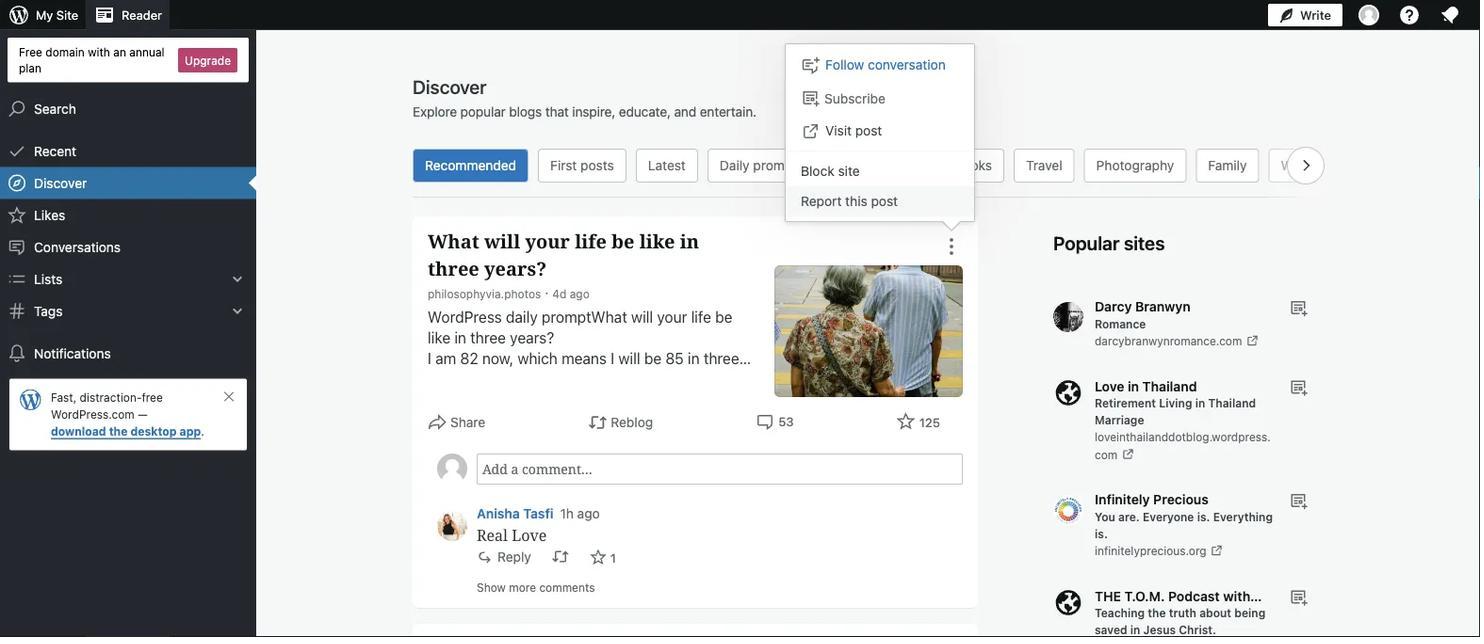 Task type: locate. For each thing, give the bounding box(es) containing it.
better left half.
[[533, 433, 574, 451]]

the inside teaching the truth about being saved in jesus christ.
[[1148, 607, 1166, 620]]

loveinthailanddotblog.wordpress. com
[[1095, 431, 1271, 462]]

1 horizontal spatial is
[[650, 474, 661, 492]]

0 vertical spatial the
[[109, 425, 128, 439]]

1 vertical spatial discover
[[34, 175, 87, 191]]

like up am
[[428, 329, 451, 347]]

cares?
[[571, 371, 616, 389]]

my down these on the bottom left of page
[[509, 433, 529, 451]]

half.
[[578, 433, 607, 451]]

1 vertical spatial is
[[650, 474, 661, 492]]

Food radio
[[826, 149, 881, 183]]

ago inside what will your life be like in three years? philosophyvia.photos · 4d ago wordpress daily promptwhat will your life be like in three years? i am 82 now, which means i will be 85 in three years. but then, who cares? and why should i care? who should i care? who should care for me? after these three years, i wish to continue my life with my better half. my better half is with me, thank god. as you can see in the image above, she is holding back my shirt, providing me with much comfort, support, and mental strength.so what will i be like?futuremy imaginationmessagemy advice
[[570, 287, 590, 301]]

why
[[651, 371, 679, 389]]

search
[[34, 101, 76, 116]]

discover up explore
[[413, 75, 487, 98]]

with up being
[[1223, 589, 1250, 604]]

teaching the truth about being saved in jesus christ.
[[1095, 607, 1265, 637]]

wordpress
[[428, 309, 502, 326]]

0 horizontal spatial love
[[512, 525, 547, 545]]

2 subscribe image from the top
[[1289, 588, 1308, 607]]

1 horizontal spatial thailand
[[1208, 397, 1256, 410]]

1 vertical spatial like
[[428, 329, 451, 347]]

being
[[1234, 607, 1265, 620]]

domain
[[46, 45, 85, 58]]

2 care? from the left
[[562, 391, 599, 409]]

with inside the t.o.m. podcast with overseer ken simmons
[[1223, 589, 1250, 604]]

be left 85 on the left bottom of page
[[644, 350, 662, 368]]

philosophyvia.photos
[[428, 287, 541, 301]]

prompts
[[753, 158, 804, 173]]

half
[[498, 454, 523, 472]]

1 horizontal spatial better
[[533, 433, 574, 451]]

christ.
[[1179, 624, 1216, 637]]

be down the comfort,
[[461, 537, 478, 554]]

love up retirement
[[1095, 379, 1124, 394]]

write link
[[1268, 0, 1343, 30]]

and
[[551, 516, 577, 534]]

85
[[665, 350, 684, 368]]

tooltip
[[775, 43, 975, 232]]

2 subscribe image from the top
[[1289, 378, 1308, 397]]

years?
[[510, 329, 554, 347]]

subscribe image for the t.o.m. podcast with overseer ken simmons
[[1289, 588, 1308, 607]]

1 horizontal spatial the
[[500, 474, 522, 492]]

my down 'see'
[[465, 495, 485, 513]]

fast, distraction-free wordpress.com — download the desktop app .
[[51, 392, 204, 439]]

the down wordpress.com
[[109, 425, 128, 439]]

plan
[[19, 61, 41, 74]]

love down anisha tasfi 1h ago
[[512, 525, 547, 545]]

keyboard_arrow_down image inside "lists" 'link'
[[228, 270, 247, 289]]

0 horizontal spatial is.
[[1095, 528, 1108, 541]]

report this post
[[801, 194, 898, 209]]

in down latest radio
[[680, 228, 699, 254]]

thailand
[[1142, 379, 1197, 394], [1208, 397, 1256, 410]]

blogs
[[509, 104, 542, 120]]

0 vertical spatial discover
[[413, 75, 487, 98]]

my up can
[[428, 454, 448, 472]]

1 vertical spatial the
[[500, 474, 522, 492]]

2 vertical spatial the
[[1148, 607, 1166, 620]]

is. down precious
[[1197, 511, 1210, 524]]

follow conversation
[[825, 57, 946, 72]]

with down after
[[476, 433, 505, 451]]

your up · at the top left
[[525, 228, 570, 254]]

1 horizontal spatial like
[[639, 228, 675, 254]]

2 who from the left
[[603, 391, 634, 409]]

1 care? from the left
[[428, 391, 465, 409]]

in down overseer
[[1130, 624, 1140, 637]]

t.o.m.
[[1124, 589, 1165, 604]]

4d
[[552, 287, 567, 301]]

care? down cares?
[[562, 391, 599, 409]]

upgrade button
[[178, 48, 237, 72]]

reblog button
[[588, 413, 653, 433]]

2 horizontal spatial my
[[509, 433, 529, 451]]

my inside what will your life be like in three years? philosophyvia.photos · 4d ago wordpress daily promptwhat will your life be like in three years? i am 82 now, which means i will be 85 in three years. but then, who cares? and why should i care? who should i care? who should care for me? after these three years, i wish to continue my life with my better half. my better half is with me, thank god. as you can see in the image above, she is holding back my shirt, providing me with much comfort, support, and mental strength.so what will i be like?futuremy imaginationmessagemy advice
[[428, 454, 448, 472]]

thailand right living
[[1208, 397, 1256, 410]]

2 vertical spatial life
[[452, 433, 472, 451]]

2 horizontal spatial life
[[691, 309, 711, 326]]

0 vertical spatial keyboard_arrow_down image
[[228, 270, 247, 289]]

ago right 4d on the top of the page
[[570, 287, 590, 301]]

subscribe image right being
[[1289, 588, 1308, 607]]

after
[[460, 412, 494, 430]]

toggle menu image
[[940, 236, 963, 258]]

1 vertical spatial better
[[452, 454, 494, 472]]

three up now,
[[470, 329, 506, 347]]

like down latest radio
[[639, 228, 675, 254]]

0 vertical spatial ago
[[570, 287, 590, 301]]

you
[[704, 454, 728, 472]]

None radio
[[890, 149, 933, 183]]

1 vertical spatial my
[[428, 454, 448, 472]]

infinitely
[[1095, 492, 1150, 508]]

0 horizontal spatial better
[[452, 454, 494, 472]]

is right half
[[527, 454, 538, 472]]

First posts radio
[[538, 149, 626, 183]]

0 vertical spatial post
[[855, 122, 882, 138]]

subscribe image
[[1289, 299, 1308, 317], [1289, 378, 1308, 397]]

0 horizontal spatial like
[[428, 329, 451, 347]]

comments
[[539, 581, 595, 594]]

who up reblog button
[[603, 391, 634, 409]]

0 horizontal spatial the
[[109, 425, 128, 439]]

reblog
[[611, 415, 653, 431]]

app
[[180, 425, 201, 439]]

block
[[801, 163, 834, 179]]

tags
[[34, 303, 63, 319]]

tags link
[[0, 295, 256, 327]]

1 vertical spatial subscribe image
[[1289, 588, 1308, 607]]

much
[[653, 495, 691, 513]]

years,
[[579, 412, 620, 430]]

0 vertical spatial love
[[1095, 379, 1124, 394]]

1 vertical spatial thailand
[[1208, 397, 1256, 410]]

anisha tasfi image
[[437, 512, 467, 542]]

0 horizontal spatial discover
[[34, 175, 87, 191]]

subscribe image for darcy branwyn
[[1289, 299, 1308, 317]]

Travel radio
[[1014, 149, 1075, 183]]

what will your life be like in three years? link
[[428, 228, 752, 283]]

1 horizontal spatial your
[[657, 309, 687, 326]]

0 vertical spatial your
[[525, 228, 570, 254]]

1 vertical spatial three
[[704, 350, 739, 368]]

dismiss image
[[221, 390, 236, 405]]

0 horizontal spatial who
[[469, 391, 500, 409]]

explore
[[413, 104, 457, 120]]

Latest radio
[[636, 149, 698, 183]]

be down posts at left top
[[612, 228, 635, 254]]

subscribe image for infinitely precious
[[1289, 492, 1308, 511]]

see
[[456, 474, 481, 492]]

in down wordpress
[[454, 329, 466, 347]]

2 keyboard_arrow_down image from the top
[[228, 302, 247, 321]]

visit post
[[825, 122, 882, 138]]

discover down recent
[[34, 175, 87, 191]]

site
[[838, 163, 860, 179]]

daily prompts
[[720, 158, 804, 173]]

2 vertical spatial three
[[540, 412, 575, 430]]

subscribe image
[[1289, 492, 1308, 511], [1289, 588, 1308, 607]]

can
[[428, 474, 452, 492]]

is.
[[1197, 511, 1210, 524], [1095, 528, 1108, 541]]

1 keyboard_arrow_down image from the top
[[228, 270, 247, 289]]

your up 85 on the left bottom of page
[[657, 309, 687, 326]]

tooltip containing follow conversation
[[775, 43, 975, 232]]

0 vertical spatial subscribe image
[[1289, 299, 1308, 317]]

likes link
[[0, 199, 256, 231]]

my down me?
[[428, 433, 448, 451]]

three right these on the bottom left of page
[[540, 412, 575, 430]]

which
[[518, 350, 558, 368]]

darcybranwynromance.com
[[1095, 335, 1242, 348]]

keyboard_arrow_down image
[[228, 270, 247, 289], [228, 302, 247, 321]]

in right living
[[1195, 397, 1205, 410]]

infinitely precious you are. everyone is. everything is.
[[1095, 492, 1273, 541]]

1 horizontal spatial my
[[428, 454, 448, 472]]

books
[[955, 158, 992, 173]]

1 horizontal spatial life
[[575, 228, 607, 254]]

0 vertical spatial life
[[575, 228, 607, 254]]

ago right 1h
[[577, 506, 600, 521]]

ken
[[1156, 606, 1180, 621]]

is. down you
[[1095, 528, 1108, 541]]

better up 'see'
[[452, 454, 494, 472]]

mental
[[581, 516, 627, 534]]

1 vertical spatial ago
[[577, 506, 600, 521]]

1 vertical spatial subscribe image
[[1289, 378, 1308, 397]]

report
[[801, 194, 842, 209]]

these
[[498, 412, 536, 430]]

0 horizontal spatial my
[[428, 433, 448, 451]]

loveinthailanddotblog.wordpress.
[[1095, 431, 1271, 444]]

discover inside discover explore popular blogs that inspire, educate, and entertain.
[[413, 75, 487, 98]]

option group
[[408, 149, 1341, 183]]

post
[[855, 122, 882, 138], [871, 194, 898, 209]]

1 who from the left
[[469, 391, 500, 409]]

post right this
[[871, 194, 898, 209]]

the
[[109, 425, 128, 439], [500, 474, 522, 492], [1148, 607, 1166, 620]]

1 horizontal spatial care?
[[562, 391, 599, 409]]

my left "site"
[[36, 8, 53, 22]]

the down half
[[500, 474, 522, 492]]

keyboard_arrow_down image inside tags link
[[228, 302, 247, 321]]

is
[[527, 454, 538, 472], [650, 474, 661, 492]]

in inside teaching the truth about being saved in jesus christ.
[[1130, 624, 1140, 637]]

1 subscribe image from the top
[[1289, 492, 1308, 511]]

0 horizontal spatial life
[[452, 433, 472, 451]]

Photography radio
[[1084, 149, 1186, 183]]

life up 4d ago link
[[575, 228, 607, 254]]

posts
[[581, 158, 614, 173]]

0 horizontal spatial care?
[[428, 391, 465, 409]]

strength.so
[[631, 516, 710, 534]]

1 horizontal spatial love
[[1095, 379, 1124, 394]]

1 vertical spatial life
[[691, 309, 711, 326]]

but
[[473, 371, 496, 389]]

love in thailand link
[[1095, 379, 1197, 394]]

1 horizontal spatial discover
[[413, 75, 487, 98]]

subscribe image right everything
[[1289, 492, 1308, 511]]

0 vertical spatial subscribe image
[[1289, 492, 1308, 511]]

care? down years.
[[428, 391, 465, 409]]

0 vertical spatial better
[[533, 433, 574, 451]]

life up care
[[691, 309, 711, 326]]

discover explore popular blogs that inspire, educate, and entertain.
[[413, 75, 756, 120]]

2 horizontal spatial the
[[1148, 607, 1166, 620]]

manage your notifications image
[[1439, 4, 1461, 26]]

group
[[437, 454, 963, 485]]

1 vertical spatial keyboard_arrow_down image
[[228, 302, 247, 321]]

reply
[[497, 549, 531, 565]]

post right visit
[[855, 122, 882, 138]]

daily
[[720, 158, 750, 173]]

0 horizontal spatial three
[[470, 329, 506, 347]]

i up cares?
[[611, 350, 614, 368]]

your
[[525, 228, 570, 254], [657, 309, 687, 326]]

menu
[[786, 44, 974, 221]]

0 vertical spatial three
[[470, 329, 506, 347]]

the inside what will your life be like in three years? philosophyvia.photos · 4d ago wordpress daily promptwhat will your life be like in three years? i am 82 now, which means i will be 85 in three years. but then, who cares? and why should i care? who should i care? who should care for me? after these three years, i wish to continue my life with my better half. my better half is with me, thank god. as you can see in the image above, she is holding back my shirt, providing me with much comfort, support, and mental strength.so what will i be like?futuremy imaginationmessagemy advice
[[500, 474, 522, 492]]

three
[[470, 329, 506, 347], [704, 350, 739, 368], [540, 412, 575, 430]]

subscribe image for love in thailand
[[1289, 378, 1308, 397]]

1 subscribe image from the top
[[1289, 299, 1308, 317]]

0 vertical spatial like
[[639, 228, 675, 254]]

who down but
[[469, 391, 500, 409]]

1 horizontal spatial who
[[603, 391, 634, 409]]

1
[[610, 551, 616, 565]]

with left an in the top of the page
[[88, 45, 110, 58]]

the up jesus
[[1148, 607, 1166, 620]]

will right promptwhat
[[631, 309, 653, 326]]

jesus
[[1143, 624, 1176, 637]]

i left wish
[[624, 412, 628, 430]]

life down share
[[452, 433, 472, 451]]

ruby anderson image
[[437, 454, 467, 484]]

0 horizontal spatial is
[[527, 454, 538, 472]]

0 vertical spatial thailand
[[1142, 379, 1197, 394]]

1 vertical spatial post
[[871, 194, 898, 209]]

love
[[1095, 379, 1124, 394], [512, 525, 547, 545]]

4d ago link
[[552, 287, 590, 301]]

0 horizontal spatial my
[[36, 8, 53, 22]]

block site button
[[786, 155, 974, 186]]

and entertain.
[[674, 104, 756, 120]]

thailand up living
[[1142, 379, 1197, 394]]

is right she
[[650, 474, 661, 492]]

i
[[428, 350, 431, 368], [611, 350, 614, 368], [732, 371, 736, 389], [554, 391, 558, 409], [624, 412, 628, 430], [454, 537, 457, 554]]

1 horizontal spatial is.
[[1197, 511, 1210, 524]]

reader
[[122, 8, 162, 22]]

three up for on the bottom of the page
[[704, 350, 739, 368]]

lists
[[34, 271, 62, 287]]

popular
[[1053, 232, 1120, 254]]



Task type: describe. For each thing, give the bounding box(es) containing it.
care
[[688, 391, 718, 409]]

with down she
[[620, 495, 649, 513]]

with up image
[[542, 454, 570, 472]]

imaginationmessagemy
[[581, 537, 743, 554]]

wordpress.com
[[51, 409, 135, 422]]

Add a comment… text field
[[477, 454, 963, 485]]

am
[[435, 350, 456, 368]]

upgrade
[[185, 54, 231, 67]]

post inside report this post button
[[871, 194, 898, 209]]

for
[[722, 391, 740, 409]]

follow
[[825, 57, 864, 72]]

82
[[460, 350, 478, 368]]

report this post button
[[786, 186, 974, 217]]

2 horizontal spatial three
[[704, 350, 739, 368]]

everyone
[[1143, 511, 1194, 524]]

discover for discover
[[34, 175, 87, 191]]

truth
[[1169, 607, 1196, 620]]

discover link
[[0, 167, 256, 199]]

com
[[1095, 448, 1118, 462]]

reply button
[[477, 549, 531, 567]]

recent link
[[0, 135, 256, 167]]

about
[[1199, 607, 1231, 620]]

site
[[56, 8, 78, 22]]

with inside free domain with an annual plan
[[88, 45, 110, 58]]

lists link
[[0, 263, 256, 295]]

three years?
[[428, 256, 547, 282]]

share button
[[428, 413, 485, 433]]

subscribe
[[824, 90, 886, 106]]

turn this comment into its own post button
[[552, 549, 569, 566]]

popular sites
[[1053, 232, 1165, 254]]

anisha tasfi link
[[477, 504, 553, 524]]

my profile image
[[1359, 5, 1379, 25]]

teaching
[[1095, 607, 1145, 620]]

0 vertical spatial is
[[527, 454, 538, 472]]

0 horizontal spatial thailand
[[1142, 379, 1197, 394]]

Family radio
[[1196, 149, 1259, 183]]

·
[[545, 285, 549, 301]]

anisha tasfi 1h ago
[[477, 506, 600, 521]]

.
[[201, 425, 204, 439]]

darcy branwyn link
[[1095, 299, 1191, 315]]

search link
[[0, 93, 256, 125]]

first
[[550, 158, 577, 173]]

she
[[621, 474, 646, 492]]

the t.o.m. podcast with overseer ken simmons
[[1095, 589, 1250, 621]]

will up advice
[[428, 537, 450, 554]]

continue
[[685, 412, 744, 430]]

Daily prompts radio
[[707, 149, 816, 183]]

125 button
[[897, 412, 940, 434]]

image
[[526, 474, 568, 492]]

above,
[[572, 474, 617, 492]]

love inside love in thailand retirement living in thailand marriage
[[1095, 379, 1124, 394]]

that
[[545, 104, 569, 120]]

loveinthailanddotblog.wordpress. com link
[[1095, 431, 1271, 462]]

love in thailand retirement living in thailand marriage
[[1095, 379, 1256, 427]]

0 vertical spatial my
[[36, 8, 53, 22]]

Books radio
[[943, 149, 1004, 183]]

tasfi
[[523, 506, 553, 521]]

keyboard_arrow_down image for lists
[[228, 270, 247, 289]]

infinitelyprecious.org link
[[1095, 545, 1224, 558]]

write
[[1300, 8, 1331, 22]]

free
[[19, 45, 42, 58]]

should down 'why'
[[638, 391, 684, 409]]

wish
[[632, 412, 663, 430]]

help image
[[1398, 4, 1421, 26]]

post inside visit post button
[[855, 122, 882, 138]]

i left am
[[428, 350, 431, 368]]

keyboard_arrow_down image for tags
[[228, 302, 247, 321]]

means
[[562, 350, 607, 368]]

the t.o.m. podcast with overseer ken simmons link
[[1095, 589, 1262, 621]]

0 vertical spatial is.
[[1197, 511, 1210, 524]]

holding
[[665, 474, 715, 492]]

support,
[[490, 516, 547, 534]]

block site
[[801, 163, 860, 179]]

53
[[778, 415, 794, 429]]

podcast
[[1168, 589, 1220, 604]]

1 horizontal spatial my
[[465, 495, 485, 513]]

discover for discover explore popular blogs that inspire, educate, and entertain.
[[413, 75, 487, 98]]

0 horizontal spatial your
[[525, 228, 570, 254]]

my site link
[[0, 0, 86, 30]]

shirt,
[[489, 495, 524, 513]]

download
[[51, 425, 106, 439]]

will up three years? on the left top of page
[[484, 228, 520, 254]]

53 button
[[756, 413, 794, 431]]

in right 85 on the left bottom of page
[[688, 350, 700, 368]]

125
[[919, 415, 940, 429]]

romance
[[1095, 317, 1146, 331]]

daily
[[506, 309, 538, 326]]

1h ago link
[[560, 506, 600, 521]]

in right 'see'
[[485, 474, 496, 492]]

travel
[[1026, 158, 1062, 173]]

should down then,
[[504, 391, 550, 409]]

subscribe button
[[786, 81, 974, 115]]

darcy
[[1095, 299, 1132, 315]]

an
[[113, 45, 126, 58]]

infinitely precious link
[[1095, 492, 1209, 508]]

advice
[[428, 557, 472, 575]]

1 horizontal spatial three
[[540, 412, 575, 430]]

1 vertical spatial love
[[512, 525, 547, 545]]

recent
[[34, 143, 76, 159]]

conversation
[[868, 57, 946, 72]]

conversations
[[34, 239, 121, 255]]

1 vertical spatial is.
[[1095, 528, 1108, 541]]

i down the comfort,
[[454, 537, 457, 554]]

to
[[667, 412, 681, 430]]

educate,
[[619, 104, 671, 120]]

as
[[682, 454, 700, 472]]

be up for on the bottom of the page
[[715, 309, 732, 326]]

the inside the fast, distraction-free wordpress.com — download the desktop app .
[[109, 425, 128, 439]]

likes
[[34, 207, 65, 223]]

i up for on the bottom of the page
[[732, 371, 736, 389]]

option group containing recommended
[[408, 149, 1341, 183]]

should up care
[[683, 371, 728, 389]]

i down who
[[554, 391, 558, 409]]

1h
[[560, 506, 574, 521]]

reblog image
[[552, 549, 569, 566]]

Recommended radio
[[413, 149, 529, 183]]

Writing radio
[[1269, 149, 1337, 183]]

1 vertical spatial your
[[657, 309, 687, 326]]

overseer
[[1095, 606, 1153, 621]]

share
[[450, 415, 485, 431]]

will up "and"
[[618, 350, 640, 368]]

darcy branwyn romance
[[1095, 299, 1191, 331]]

show
[[477, 581, 506, 594]]

desktop
[[130, 425, 177, 439]]

darcybranwynromance.com link
[[1095, 334, 1259, 348]]

in up retirement
[[1128, 379, 1139, 394]]

menu containing follow conversation
[[786, 44, 974, 221]]



Task type: vqa. For each thing, say whether or not it's contained in the screenshot.
Visit
yes



